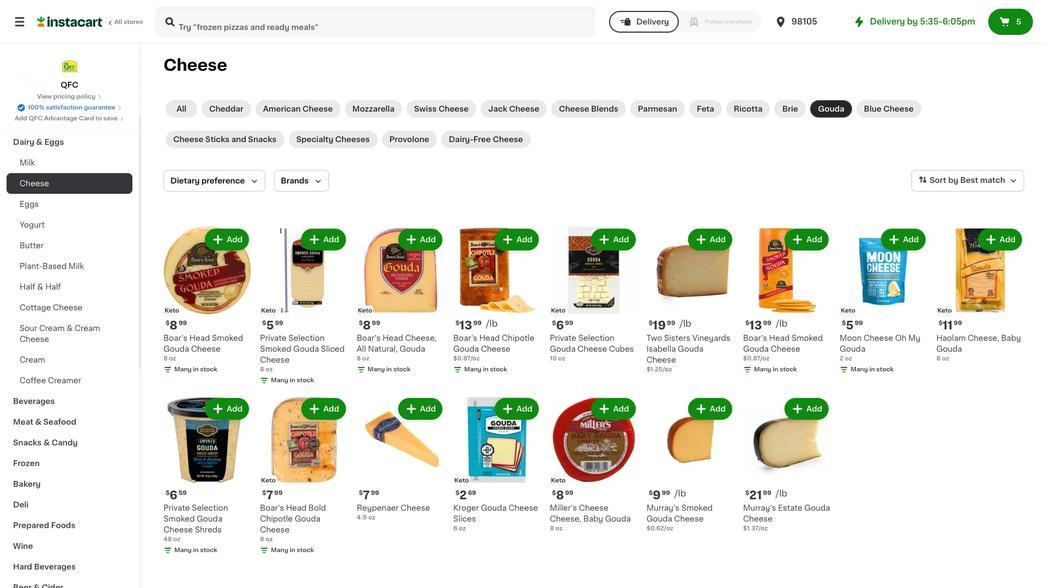 Task type: locate. For each thing, give the bounding box(es) containing it.
0 horizontal spatial 2
[[460, 490, 467, 501]]

1 half from the left
[[20, 283, 35, 291]]

99 up boar's head chipotle gouda cheese $0.87/oz
[[473, 321, 482, 327]]

$ 5 99 up private selection smoked gouda sliced cheese 8 oz
[[262, 320, 283, 332]]

1 horizontal spatial half
[[45, 283, 61, 291]]

2 horizontal spatial 5
[[1017, 18, 1022, 26]]

0 horizontal spatial $13.99 per pound element
[[453, 319, 541, 333]]

6 for private selection smoked gouda cheese shreds
[[170, 490, 178, 501]]

match
[[980, 177, 1006, 184]]

many for boar's head chipotle gouda cheese $0.87/oz
[[464, 367, 482, 373]]

private selection gouda cheese cubes 10 oz
[[550, 335, 634, 362]]

stock down moon cheese oh my gouda 2 oz
[[877, 367, 894, 373]]

1 horizontal spatial all
[[177, 105, 186, 113]]

boar's head smoked gouda cheese $0.87/oz
[[743, 335, 823, 362]]

1 vertical spatial baby
[[584, 515, 603, 523]]

0 vertical spatial eggs
[[44, 138, 64, 146]]

2 horizontal spatial selection
[[578, 335, 615, 342]]

gouda inside moon cheese oh my gouda 2 oz
[[840, 346, 866, 353]]

cheeses
[[335, 136, 370, 143]]

$0.87/oz down $ 13 99 /lb
[[743, 356, 770, 362]]

0 vertical spatial baby
[[1001, 335, 1021, 342]]

gouda inside boar's head chipotle gouda cheese $0.87/oz
[[453, 346, 479, 353]]

snacks right and
[[248, 136, 277, 143]]

brands
[[281, 177, 309, 185]]

2 horizontal spatial all
[[357, 346, 366, 353]]

boar's
[[164, 335, 188, 342], [453, 335, 477, 342], [743, 335, 767, 342], [357, 335, 381, 342], [260, 505, 284, 512]]

$0.87/oz for boar's head chipotle gouda cheese
[[453, 356, 480, 362]]

many down boar's head chipotle gouda cheese $0.87/oz
[[464, 367, 482, 373]]

2 13 from the left
[[750, 320, 762, 332]]

keto for miller's cheese cheese, baby gouda
[[551, 478, 566, 484]]

1 horizontal spatial $ 8 99
[[359, 320, 380, 332]]

add qfc advantage card to save link
[[15, 114, 124, 123]]

$9.99 per pound element
[[647, 489, 735, 503]]

0 horizontal spatial selection
[[192, 505, 228, 512]]

& inside dairy & eggs link
[[36, 138, 43, 146]]

frozen link
[[7, 453, 132, 474]]

cubes
[[609, 346, 634, 353]]

plant-based milk
[[20, 263, 84, 270]]

9
[[653, 490, 661, 501]]

/lb inside $9.99 per pound element
[[675, 489, 686, 498]]

1 $ 5 99 from the left
[[262, 320, 283, 332]]

1 vertical spatial all
[[177, 105, 186, 113]]

10
[[550, 356, 557, 362]]

6 left 59 at the left bottom of the page
[[170, 490, 178, 501]]

beverages down coffee
[[13, 398, 55, 405]]

& right meat
[[35, 419, 41, 426]]

haolam cheese, baby gouda 8 oz
[[937, 335, 1021, 362]]

oz inside "private selection smoked gouda cheese shreds 48 oz"
[[173, 537, 180, 543]]

13 inside $ 13 99 /lb
[[750, 320, 762, 332]]

milk
[[20, 159, 35, 167], [69, 263, 84, 270]]

oz inside boar's head smoked gouda cheese 8 oz
[[169, 356, 176, 362]]

stock for boar's head bold chipotle gouda cheese 8 oz
[[297, 548, 314, 554]]

in down 'boar's head smoked gouda cheese $0.87/oz'
[[773, 367, 779, 373]]

in down private selection smoked gouda sliced cheese 8 oz
[[290, 378, 295, 384]]

boar's inside boar's head chipotle gouda cheese $0.87/oz
[[453, 335, 477, 342]]

product group containing 2
[[453, 396, 541, 533]]

0 vertical spatial milk
[[20, 159, 35, 167]]

cottage
[[20, 304, 51, 312]]

in for boar's head cheese, all natural, gouda 8 oz
[[386, 367, 392, 373]]

99 inside $ 13 99 /lb
[[763, 321, 772, 327]]

6 up 10
[[556, 320, 564, 332]]

ricotta
[[734, 105, 763, 113]]

selection inside "private selection smoked gouda cheese shreds 48 oz"
[[192, 505, 228, 512]]

plant-
[[20, 263, 42, 270]]

many for private selection smoked gouda cheese shreds 48 oz
[[174, 548, 192, 554]]

1 horizontal spatial private
[[260, 335, 287, 342]]

0 vertical spatial 2
[[840, 356, 844, 362]]

slices
[[453, 515, 476, 523]]

guarantee
[[84, 105, 115, 111]]

private inside private selection smoked gouda sliced cheese 8 oz
[[260, 335, 287, 342]]

/lb up 'boar's head smoked gouda cheese $0.87/oz'
[[776, 320, 788, 328]]

half down plant-
[[20, 283, 35, 291]]

0 horizontal spatial delivery
[[637, 18, 669, 26]]

2 horizontal spatial private
[[550, 335, 577, 342]]

delivery inside button
[[637, 18, 669, 26]]

by for sort
[[949, 177, 959, 184]]

murray's smoked gouda cheese $0.62/oz
[[647, 505, 713, 532]]

99 up reypenaer at the left of the page
[[371, 490, 379, 496]]

add button
[[206, 230, 248, 250], [303, 230, 345, 250], [399, 230, 441, 250], [496, 230, 538, 250], [593, 230, 635, 250], [689, 230, 731, 250], [786, 230, 828, 250], [883, 230, 925, 250], [979, 230, 1021, 250], [206, 400, 248, 419], [303, 400, 345, 419], [399, 400, 441, 419], [496, 400, 538, 419], [593, 400, 635, 419], [689, 400, 731, 419], [786, 400, 828, 419]]

baby inside haolam cheese, baby gouda 8 oz
[[1001, 335, 1021, 342]]

0 horizontal spatial milk
[[20, 159, 35, 167]]

100%
[[28, 105, 44, 111]]

instacart logo image
[[37, 15, 102, 28]]

1 vertical spatial eggs
[[20, 201, 39, 208]]

1 horizontal spatial chipotle
[[502, 335, 535, 342]]

$13.99 per pound element for chipotle
[[453, 319, 541, 333]]

$ 7 99 up the boar's head bold chipotle gouda cheese 8 oz
[[262, 490, 283, 501]]

0 vertical spatial all
[[114, 19, 122, 25]]

boar's inside the boar's head bold chipotle gouda cheese 8 oz
[[260, 505, 284, 512]]

1 horizontal spatial murray's
[[743, 505, 776, 512]]

$ 11 99
[[939, 320, 962, 332]]

cheese inside boar's head chipotle gouda cheese $0.87/oz
[[481, 346, 511, 353]]

$ 7 99 up reypenaer at the left of the page
[[359, 490, 379, 501]]

stock down private selection smoked gouda sliced cheese 8 oz
[[297, 378, 314, 384]]

2 7 from the left
[[363, 490, 370, 501]]

qfc down 100%
[[29, 116, 43, 122]]

2 $13.99 per pound element from the left
[[743, 319, 831, 333]]

snacks up frozen
[[13, 439, 42, 447]]

& up cottage
[[37, 283, 43, 291]]

& right the dairy at the left top of page
[[36, 138, 43, 146]]

1 horizontal spatial by
[[949, 177, 959, 184]]

$ up $0.62/oz
[[649, 490, 653, 496]]

by inside best match sort by field
[[949, 177, 959, 184]]

1 7 from the left
[[266, 490, 273, 501]]

product group
[[164, 227, 251, 377], [260, 227, 348, 388], [357, 227, 445, 377], [453, 227, 541, 377], [550, 227, 638, 364], [647, 227, 735, 375], [743, 227, 831, 377], [840, 227, 928, 377], [937, 227, 1025, 364], [164, 396, 251, 557], [260, 396, 348, 557], [357, 396, 445, 522], [453, 396, 541, 533], [550, 396, 638, 533], [647, 396, 735, 533], [743, 396, 831, 533]]

meat & seafood link
[[7, 412, 132, 433]]

1 horizontal spatial 13
[[750, 320, 762, 332]]

2 vertical spatial all
[[357, 346, 366, 353]]

0 horizontal spatial 13
[[460, 320, 472, 332]]

isabella
[[647, 346, 676, 353]]

milk right based
[[69, 263, 84, 270]]

dairy-
[[449, 136, 474, 143]]

0 horizontal spatial baby
[[584, 515, 603, 523]]

$ inside $ 21 99 /lb
[[746, 490, 750, 496]]

cheese inside sour cream & cream cheese
[[20, 336, 49, 343]]

gouda inside boar's head cheese, all natural, gouda 8 oz
[[400, 346, 425, 353]]

gouda inside "private selection smoked gouda cheese shreds 48 oz"
[[197, 515, 222, 523]]

in
[[193, 367, 199, 373], [483, 367, 489, 373], [773, 367, 779, 373], [870, 367, 875, 373], [386, 367, 392, 373], [290, 378, 295, 384], [193, 548, 199, 554], [290, 548, 295, 554]]

2 $0.87/oz from the left
[[743, 356, 770, 362]]

$ 8 99 for miller's cheese cheese, baby gouda
[[552, 490, 574, 501]]

selection inside private selection smoked gouda sliced cheese 8 oz
[[289, 335, 325, 342]]

many down "private selection smoked gouda cheese shreds 48 oz"
[[174, 548, 192, 554]]

many down natural,
[[368, 367, 385, 373]]

2 horizontal spatial 6
[[556, 320, 564, 332]]

8 inside haolam cheese, baby gouda 8 oz
[[937, 356, 941, 362]]

produce link
[[7, 111, 132, 132]]

1 horizontal spatial qfc
[[61, 81, 78, 89]]

6 inside kroger gouda cheese slices 6 oz
[[453, 526, 458, 532]]

7 up the boar's head bold chipotle gouda cheese 8 oz
[[266, 490, 273, 501]]

murray's inside murray's smoked gouda cheese $0.62/oz
[[647, 505, 680, 512]]

& inside half & half link
[[37, 283, 43, 291]]

many in stock down the boar's head bold chipotle gouda cheese 8 oz
[[271, 548, 314, 554]]

$ 5 99 up moon
[[842, 320, 863, 332]]

$ 7 99 for reypenaer cheese
[[359, 490, 379, 501]]

private selection smoked gouda cheese shreds 48 oz
[[164, 505, 228, 543]]

$ 8 99 up natural,
[[359, 320, 380, 332]]

1 vertical spatial milk
[[69, 263, 84, 270]]

smoked for 5
[[260, 346, 291, 353]]

2 left 69
[[460, 490, 467, 501]]

1 horizontal spatial baby
[[1001, 335, 1021, 342]]

dietary preference
[[171, 177, 245, 185]]

gouda inside private selection gouda cheese cubes 10 oz
[[550, 346, 576, 353]]

boar's for boar's head smoked gouda cheese $0.87/oz
[[743, 335, 767, 342]]

cheese, inside haolam cheese, baby gouda 8 oz
[[968, 335, 1000, 342]]

stock down boar's head chipotle gouda cheese $0.87/oz
[[490, 367, 507, 373]]

1 horizontal spatial delivery
[[870, 17, 905, 26]]

7 for reypenaer cheese
[[363, 490, 370, 501]]

beverages
[[13, 398, 55, 405], [34, 564, 76, 571]]

& down cottage cheese link
[[67, 325, 73, 332]]

head for boar's head chipotle gouda cheese $0.87/oz
[[479, 335, 500, 342]]

eggs inside dairy & eggs link
[[44, 138, 64, 146]]

/lb right $ 9 99
[[675, 489, 686, 498]]

all left natural,
[[357, 346, 366, 353]]

cheese inside moon cheese oh my gouda 2 oz
[[864, 335, 893, 342]]

2 vertical spatial 6
[[453, 526, 458, 532]]

0 horizontal spatial snacks
[[13, 439, 42, 447]]

/lb
[[486, 320, 498, 328], [776, 320, 788, 328], [680, 320, 692, 328], [776, 489, 788, 498], [675, 489, 686, 498]]

all left the cheddar link
[[177, 105, 186, 113]]

7 up reypenaer at the left of the page
[[363, 490, 370, 501]]

miller's
[[550, 505, 577, 512]]

& for seafood
[[35, 419, 41, 426]]

to
[[95, 116, 102, 122]]

stock for private selection smoked gouda cheese shreds 48 oz
[[200, 548, 217, 554]]

gouda inside murray's smoked gouda cheese $0.62/oz
[[647, 515, 672, 523]]

provolone
[[390, 136, 429, 143]]

selection up cubes
[[578, 335, 615, 342]]

card
[[79, 116, 94, 122]]

stock down shreds
[[200, 548, 217, 554]]

1 horizontal spatial $ 5 99
[[842, 320, 863, 332]]

head for boar's head smoked gouda cheese 8 oz
[[189, 335, 210, 342]]

many for boar's head smoked gouda cheese $0.87/oz
[[754, 367, 772, 373]]

/lb inside $19.99 per pound element
[[680, 320, 692, 328]]

boar's inside boar's head smoked gouda cheese 8 oz
[[164, 335, 188, 342]]

stores
[[124, 19, 143, 25]]

head inside the boar's head bold chipotle gouda cheese 8 oz
[[286, 505, 307, 512]]

by left 5:35-
[[907, 17, 918, 26]]

satisfaction
[[46, 105, 82, 111]]

$ 5 99 for private
[[262, 320, 283, 332]]

gouda inside kroger gouda cheese slices 6 oz
[[481, 505, 507, 512]]

99 up natural,
[[372, 321, 380, 327]]

Best match Sort by field
[[912, 170, 1025, 192]]

cheese, inside miller's cheese cheese, baby gouda 8 oz
[[550, 515, 582, 523]]

$ 6 59
[[166, 490, 187, 501]]

/lb right $ 13 99
[[486, 320, 498, 328]]

qfc logo image
[[59, 57, 80, 77]]

milk down the dairy at the left top of page
[[20, 159, 35, 167]]

& left candy
[[43, 439, 50, 447]]

beverages down wine link
[[34, 564, 76, 571]]

99 right 9 on the right bottom of the page
[[662, 490, 670, 496]]

sour cream & cream cheese link
[[7, 318, 132, 350]]

1 horizontal spatial $ 7 99
[[359, 490, 379, 501]]

1 vertical spatial beverages
[[34, 564, 76, 571]]

blue
[[864, 105, 882, 113]]

gouda inside 'boar's head smoked gouda cheese $0.87/oz'
[[743, 346, 769, 353]]

smoked inside boar's head smoked gouda cheese 8 oz
[[212, 335, 243, 342]]

2 horizontal spatial cheese,
[[968, 335, 1000, 342]]

$ up 10
[[552, 321, 556, 327]]

0 horizontal spatial $0.87/oz
[[453, 356, 480, 362]]

0 vertical spatial snacks
[[248, 136, 277, 143]]

many in stock
[[174, 367, 217, 373], [464, 367, 507, 373], [754, 367, 797, 373], [851, 367, 894, 373], [368, 367, 411, 373], [271, 378, 314, 384], [174, 548, 217, 554], [271, 548, 314, 554]]

99 up private selection gouda cheese cubes 10 oz
[[565, 321, 574, 327]]

& inside the snacks & candy link
[[43, 439, 50, 447]]

best match
[[961, 177, 1006, 184]]

None search field
[[156, 7, 595, 37]]

many in stock for moon cheese oh my gouda 2 oz
[[851, 367, 894, 373]]

1 horizontal spatial snacks
[[248, 136, 277, 143]]

0 horizontal spatial 6
[[170, 490, 178, 501]]

99 right 21
[[763, 490, 772, 496]]

smoked inside "private selection smoked gouda cheese shreds 48 oz"
[[164, 515, 195, 523]]

$0.87/oz down $ 13 99
[[453, 356, 480, 362]]

in for moon cheese oh my gouda 2 oz
[[870, 367, 875, 373]]

0 horizontal spatial $ 5 99
[[262, 320, 283, 332]]

head inside 'boar's head smoked gouda cheese $0.87/oz'
[[769, 335, 790, 342]]

in for boar's head smoked gouda cheese 8 oz
[[193, 367, 199, 373]]

$13.99 per pound element for smoked
[[743, 319, 831, 333]]

keto for haolam cheese, baby gouda
[[938, 308, 952, 314]]

product group containing 21
[[743, 396, 831, 533]]

sour
[[20, 325, 37, 332]]

$ 5 99 for moon
[[842, 320, 863, 332]]

many in stock down shreds
[[174, 548, 217, 554]]

13 for $ 13 99
[[460, 320, 472, 332]]

boar's inside boar's head cheese, all natural, gouda 8 oz
[[357, 335, 381, 342]]

eggs up yogurt
[[20, 201, 39, 208]]

0 horizontal spatial qfc
[[29, 116, 43, 122]]

0 vertical spatial by
[[907, 17, 918, 26]]

$0.87/oz inside boar's head chipotle gouda cheese $0.87/oz
[[453, 356, 480, 362]]

1 $ 7 99 from the left
[[262, 490, 283, 501]]

6 for private selection gouda cheese cubes
[[556, 320, 564, 332]]

boar's head smoked gouda cheese 8 oz
[[164, 335, 243, 362]]

many in stock for boar's head bold chipotle gouda cheese 8 oz
[[271, 548, 314, 554]]

& for half
[[37, 283, 43, 291]]

1 vertical spatial 6
[[170, 490, 178, 501]]

many in stock down boar's head chipotle gouda cheese $0.87/oz
[[464, 367, 507, 373]]

/lb up sisters
[[680, 320, 692, 328]]

$ left 69
[[456, 490, 460, 496]]

0 horizontal spatial eggs
[[20, 201, 39, 208]]

reypenaer
[[357, 505, 399, 512]]

selection for 5
[[289, 335, 325, 342]]

2
[[840, 356, 844, 362], [460, 490, 467, 501]]

0 horizontal spatial half
[[20, 283, 35, 291]]

boar's inside 'boar's head smoked gouda cheese $0.87/oz'
[[743, 335, 767, 342]]

$ 8 99 up miller's
[[552, 490, 574, 501]]

cheese inside murray's estate gouda cheese $1.37/oz
[[743, 515, 773, 523]]

1 $13.99 per pound element from the left
[[453, 319, 541, 333]]

1 vertical spatial snacks
[[13, 439, 42, 447]]

5 for moon cheese oh my gouda
[[846, 320, 854, 332]]

boar's for boar's head bold chipotle gouda cheese 8 oz
[[260, 505, 284, 512]]

1 horizontal spatial milk
[[69, 263, 84, 270]]

private for 6
[[164, 505, 190, 512]]

0 vertical spatial qfc
[[61, 81, 78, 89]]

$ 5 99
[[262, 320, 283, 332], [842, 320, 863, 332]]

boar's for boar's head chipotle gouda cheese $0.87/oz
[[453, 335, 477, 342]]

oz inside the boar's head bold chipotle gouda cheese 8 oz
[[266, 537, 273, 543]]

2 murray's from the left
[[647, 505, 680, 512]]

cheese sticks and snacks link
[[166, 131, 284, 148]]

many for moon cheese oh my gouda 2 oz
[[851, 367, 868, 373]]

$13.99 per pound element up 'boar's head smoked gouda cheese $0.87/oz'
[[743, 319, 831, 333]]

deli
[[13, 501, 29, 509]]

in down moon cheese oh my gouda 2 oz
[[870, 367, 875, 373]]

boar's for boar's head smoked gouda cheese 8 oz
[[164, 335, 188, 342]]

many down private selection smoked gouda sliced cheese 8 oz
[[271, 378, 288, 384]]

1 horizontal spatial 7
[[363, 490, 370, 501]]

many in stock down moon cheese oh my gouda 2 oz
[[851, 367, 894, 373]]

99 up 'boar's head smoked gouda cheese $0.87/oz'
[[763, 321, 772, 327]]

1 vertical spatial by
[[949, 177, 959, 184]]

$0.87/oz inside 'boar's head smoked gouda cheese $0.87/oz'
[[743, 356, 770, 362]]

stock down boar's head cheese, all natural, gouda 8 oz
[[393, 367, 411, 373]]

0 horizontal spatial $ 7 99
[[262, 490, 283, 501]]

gouda link
[[811, 100, 852, 118]]

murray's down $ 9 99
[[647, 505, 680, 512]]

policy
[[76, 94, 95, 100]]

1 horizontal spatial $13.99 per pound element
[[743, 319, 831, 333]]

sliced
[[321, 346, 345, 353]]

murray's inside murray's estate gouda cheese $1.37/oz
[[743, 505, 776, 512]]

$ 21 99 /lb
[[746, 489, 788, 501]]

private inside "private selection smoked gouda cheese shreds 48 oz"
[[164, 505, 190, 512]]

99 up private selection smoked gouda sliced cheese 8 oz
[[275, 321, 283, 327]]

$ up moon
[[842, 321, 846, 327]]

0 vertical spatial chipotle
[[502, 335, 535, 342]]

all left stores
[[114, 19, 122, 25]]

$ up haolam
[[939, 321, 943, 327]]

stock down the boar's head bold chipotle gouda cheese 8 oz
[[297, 548, 314, 554]]

service type group
[[609, 11, 761, 33]]

$ up $1.37/oz
[[746, 490, 750, 496]]

69
[[468, 490, 476, 496]]

specialty
[[296, 136, 334, 143]]

hard
[[13, 564, 32, 571]]

head inside boar's head smoked gouda cheese 8 oz
[[189, 335, 210, 342]]

$0.62/oz
[[647, 526, 674, 532]]

moon
[[840, 335, 862, 342]]

oz inside miller's cheese cheese, baby gouda 8 oz
[[556, 526, 563, 532]]

0 horizontal spatial cheese,
[[405, 335, 437, 342]]

snacks
[[248, 136, 277, 143], [13, 439, 42, 447]]

2 inside moon cheese oh my gouda 2 oz
[[840, 356, 844, 362]]

many down the boar's head bold chipotle gouda cheese 8 oz
[[271, 548, 288, 554]]

0 horizontal spatial murray's
[[647, 505, 680, 512]]

0 horizontal spatial all
[[114, 19, 122, 25]]

2 $ 7 99 from the left
[[359, 490, 379, 501]]

100% satisfaction guarantee button
[[17, 101, 122, 112]]

1 murray's from the left
[[743, 505, 776, 512]]

keto
[[165, 308, 179, 314], [261, 308, 276, 314], [551, 308, 566, 314], [841, 308, 856, 314], [358, 308, 372, 314], [938, 308, 952, 314], [261, 478, 276, 484], [455, 478, 469, 484], [551, 478, 566, 484]]

many for boar's head smoked gouda cheese 8 oz
[[174, 367, 192, 373]]

by for delivery
[[907, 17, 918, 26]]

1 horizontal spatial 2
[[840, 356, 844, 362]]

1 vertical spatial 2
[[460, 490, 467, 501]]

1 horizontal spatial eggs
[[44, 138, 64, 146]]

stock down boar's head smoked gouda cheese 8 oz
[[200, 367, 217, 373]]

many down 'boar's head smoked gouda cheese $0.87/oz'
[[754, 367, 772, 373]]

99 right 11
[[954, 321, 962, 327]]

many in stock down 'boar's head smoked gouda cheese $0.87/oz'
[[754, 367, 797, 373]]

0 vertical spatial 6
[[556, 320, 564, 332]]

two
[[647, 335, 662, 342]]

in down natural,
[[386, 367, 392, 373]]

2 horizontal spatial $ 8 99
[[552, 490, 574, 501]]

1 horizontal spatial 5
[[846, 320, 854, 332]]

cheese inside 'boar's head smoked gouda cheese $0.87/oz'
[[771, 346, 801, 353]]

$19.99 per pound element
[[647, 319, 735, 333]]

boar's head cheese, all natural, gouda 8 oz
[[357, 335, 437, 362]]

$ up two at the bottom of the page
[[649, 321, 653, 327]]

1 horizontal spatial cheese,
[[550, 515, 582, 523]]

milk link
[[7, 153, 132, 173]]

1 vertical spatial chipotle
[[260, 515, 293, 523]]

0 vertical spatial beverages
[[13, 398, 55, 405]]

delivery for delivery
[[637, 18, 669, 26]]

kroger gouda cheese slices 6 oz
[[453, 505, 538, 532]]

coffee creamer
[[20, 377, 81, 385]]

delivery for delivery by 5:35-6:05pm
[[870, 17, 905, 26]]

many in stock down natural,
[[368, 367, 411, 373]]

7
[[266, 490, 273, 501], [363, 490, 370, 501]]

cheese, inside boar's head cheese, all natural, gouda 8 oz
[[405, 335, 437, 342]]

beverages link
[[7, 391, 132, 412]]

oh
[[895, 335, 907, 342]]

0 horizontal spatial 7
[[266, 490, 273, 501]]

many down boar's head smoked gouda cheese 8 oz
[[174, 367, 192, 373]]

/lb inside $ 13 99 /lb
[[776, 320, 788, 328]]

in down boar's head smoked gouda cheese 8 oz
[[193, 367, 199, 373]]

stock for boar's head smoked gouda cheese $0.87/oz
[[780, 367, 797, 373]]

0 horizontal spatial private
[[164, 505, 190, 512]]

2 $ 5 99 from the left
[[842, 320, 863, 332]]

1 horizontal spatial selection
[[289, 335, 325, 342]]

1 vertical spatial qfc
[[29, 116, 43, 122]]

5
[[1017, 18, 1022, 26], [266, 320, 274, 332], [846, 320, 854, 332]]

gouda
[[818, 105, 845, 113], [164, 346, 189, 353], [293, 346, 319, 353], [453, 346, 479, 353], [550, 346, 576, 353], [743, 346, 769, 353], [840, 346, 866, 353], [400, 346, 425, 353], [678, 346, 704, 353], [937, 346, 962, 353], [481, 505, 507, 512], [805, 505, 830, 512], [197, 515, 222, 523], [295, 515, 321, 523], [605, 515, 631, 523], [647, 515, 672, 523]]

cheese, for natural,
[[405, 335, 437, 342]]

smoked for 8
[[212, 335, 243, 342]]

1 13 from the left
[[460, 320, 472, 332]]

smoked inside private selection smoked gouda sliced cheese 8 oz
[[260, 346, 291, 353]]

in down shreds
[[193, 548, 199, 554]]

8 inside boar's head cheese, all natural, gouda 8 oz
[[357, 356, 361, 362]]

0 horizontal spatial $ 8 99
[[166, 320, 187, 332]]

estate
[[778, 505, 803, 512]]

blends
[[591, 105, 618, 113]]

half down the plant-based milk
[[45, 283, 61, 291]]

1 horizontal spatial $0.87/oz
[[743, 356, 770, 362]]

many in stock down private selection smoked gouda sliced cheese 8 oz
[[271, 378, 314, 384]]

stock down 'boar's head smoked gouda cheese $0.87/oz'
[[780, 367, 797, 373]]

$13.99 per pound element up boar's head chipotle gouda cheese $0.87/oz
[[453, 319, 541, 333]]

foods
[[51, 522, 75, 530]]

gouda inside murray's estate gouda cheese $1.37/oz
[[805, 505, 830, 512]]

cream link
[[7, 350, 132, 371]]

1 $0.87/oz from the left
[[453, 356, 480, 362]]

murray's for 9
[[647, 505, 680, 512]]

product group containing 11
[[937, 227, 1025, 364]]

plant-based milk link
[[7, 256, 132, 277]]

half & half
[[20, 283, 61, 291]]

1 horizontal spatial 6
[[453, 526, 458, 532]]

oz inside private selection smoked gouda sliced cheese 8 oz
[[266, 367, 273, 373]]

cheese inside kroger gouda cheese slices 6 oz
[[509, 505, 538, 512]]

0 horizontal spatial chipotle
[[260, 515, 293, 523]]

13 up boar's head chipotle gouda cheese $0.87/oz
[[460, 320, 472, 332]]

2 down moon
[[840, 356, 844, 362]]

99 right 19
[[667, 321, 675, 327]]

product group containing 9
[[647, 396, 735, 533]]

& inside meat & seafood link
[[35, 419, 41, 426]]

qfc
[[61, 81, 78, 89], [29, 116, 43, 122]]

8 inside miller's cheese cheese, baby gouda 8 oz
[[550, 526, 554, 532]]

gouda inside private selection smoked gouda sliced cheese 8 oz
[[293, 346, 319, 353]]

0 horizontal spatial 5
[[266, 320, 274, 332]]

0 horizontal spatial by
[[907, 17, 918, 26]]

many
[[174, 367, 192, 373], [464, 367, 482, 373], [754, 367, 772, 373], [851, 367, 868, 373], [368, 367, 385, 373], [271, 378, 288, 384], [174, 548, 192, 554], [271, 548, 288, 554]]

in down boar's head chipotle gouda cheese $0.87/oz
[[483, 367, 489, 373]]

cheese,
[[405, 335, 437, 342], [968, 335, 1000, 342], [550, 515, 582, 523]]

$13.99 per pound element
[[453, 319, 541, 333], [743, 319, 831, 333]]

all for all stores
[[114, 19, 122, 25]]

by right sort
[[949, 177, 959, 184]]



Task type: describe. For each thing, give the bounding box(es) containing it.
keto for kroger gouda cheese slices
[[455, 478, 469, 484]]

stock for private selection smoked gouda sliced cheese 8 oz
[[297, 378, 314, 384]]

qfc inside the qfc link
[[61, 81, 78, 89]]

based
[[42, 263, 67, 270]]

/lb for 13
[[486, 320, 498, 328]]

$ up private selection smoked gouda sliced cheese 8 oz
[[262, 321, 266, 327]]

cheese sticks and snacks
[[173, 136, 277, 143]]

5 button
[[989, 9, 1033, 35]]

half & half link
[[7, 277, 132, 298]]

preference
[[202, 177, 245, 185]]

parmesan link
[[630, 100, 685, 118]]

in for boar's head bold chipotle gouda cheese 8 oz
[[290, 548, 295, 554]]

99 inside $ 9 99
[[662, 490, 670, 496]]

private for 5
[[260, 335, 287, 342]]

99 inside $ 11 99
[[954, 321, 962, 327]]

$ inside $ 13 99
[[456, 321, 460, 327]]

oz inside kroger gouda cheese slices 6 oz
[[459, 526, 466, 532]]

butter link
[[7, 235, 132, 256]]

baby inside miller's cheese cheese, baby gouda 8 oz
[[584, 515, 603, 523]]

many in stock for boar's head smoked gouda cheese $0.87/oz
[[754, 367, 797, 373]]

kroger
[[453, 505, 479, 512]]

$ inside $ 13 99 /lb
[[746, 321, 750, 327]]

blue cheese
[[864, 105, 914, 113]]

sort
[[930, 177, 947, 184]]

sour cream & cream cheese
[[20, 325, 100, 343]]

$ inside $ 19 99
[[649, 321, 653, 327]]

thanksgiving link
[[7, 90, 132, 111]]

oz inside haolam cheese, baby gouda 8 oz
[[942, 356, 949, 362]]

$1.25/oz
[[647, 367, 672, 373]]

Search field
[[157, 8, 594, 36]]

head for boar's head smoked gouda cheese $0.87/oz
[[769, 335, 790, 342]]

in for boar's head smoked gouda cheese $0.87/oz
[[773, 367, 779, 373]]

$21.99 per pound element
[[743, 489, 831, 503]]

7 for boar's head bold chipotle gouda cheese
[[266, 490, 273, 501]]

oz inside the reypenaer cheese 4.9 oz
[[368, 515, 376, 521]]

gouda inside boar's head smoked gouda cheese 8 oz
[[164, 346, 189, 353]]

keto for private selection gouda cheese cubes
[[551, 308, 566, 314]]

prepared foods link
[[7, 516, 132, 536]]

4.9
[[357, 515, 367, 521]]

all stores
[[114, 19, 143, 25]]

& for candy
[[43, 439, 50, 447]]

$ inside $ 11 99
[[939, 321, 943, 327]]

cottage cheese link
[[7, 298, 132, 318]]

stock for boar's head chipotle gouda cheese $0.87/oz
[[490, 367, 507, 373]]

5 inside button
[[1017, 18, 1022, 26]]

two sisters vineyards isabella gouda cheese $1.25/oz
[[647, 335, 731, 373]]

in for private selection smoked gouda cheese shreds 48 oz
[[193, 548, 199, 554]]

many for private selection smoked gouda sliced cheese 8 oz
[[271, 378, 288, 384]]

cottage cheese
[[20, 304, 82, 312]]

free
[[474, 136, 491, 143]]

produce
[[13, 118, 46, 125]]

feta
[[697, 105, 714, 113]]

delivery button
[[609, 11, 679, 33]]

selection inside private selection gouda cheese cubes 10 oz
[[578, 335, 615, 342]]

5 for private selection smoked gouda sliced cheese
[[266, 320, 274, 332]]

oz inside private selection gouda cheese cubes 10 oz
[[558, 356, 566, 362]]

sisters
[[664, 335, 691, 342]]

recipes link
[[7, 70, 132, 90]]

american cheese
[[263, 105, 333, 113]]

99 up miller's
[[565, 490, 574, 496]]

98105
[[792, 17, 818, 26]]

in for private selection smoked gouda sliced cheese 8 oz
[[290, 378, 295, 384]]

dairy & eggs link
[[7, 132, 132, 153]]

$ inside "$ 2 69"
[[456, 490, 460, 496]]

gouda inside haolam cheese, baby gouda 8 oz
[[937, 346, 962, 353]]

head for boar's head bold chipotle gouda cheese 8 oz
[[286, 505, 307, 512]]

$ up miller's
[[552, 490, 556, 496]]

keto for private selection smoked gouda sliced cheese
[[261, 308, 276, 314]]

in for boar's head chipotle gouda cheese $0.87/oz
[[483, 367, 489, 373]]

frozen
[[13, 460, 40, 468]]

product group containing 19
[[647, 227, 735, 375]]

cream down cottage cheese
[[39, 325, 65, 332]]

qfc inside add qfc advantage card to save link
[[29, 116, 43, 122]]

smoked for 6
[[164, 515, 195, 523]]

brie
[[783, 105, 798, 113]]

eggs inside the 'eggs' link
[[20, 201, 39, 208]]

stock for boar's head smoked gouda cheese 8 oz
[[200, 367, 217, 373]]

all inside boar's head cheese, all natural, gouda 8 oz
[[357, 346, 366, 353]]

99 inside $ 13 99
[[473, 321, 482, 327]]

oz inside boar's head cheese, all natural, gouda 8 oz
[[362, 356, 370, 362]]

$ inside $ 9 99
[[649, 490, 653, 496]]

cheese inside private selection smoked gouda sliced cheese 8 oz
[[260, 357, 290, 364]]

swiss
[[414, 105, 437, 113]]

jack cheese
[[489, 105, 540, 113]]

99 inside $ 19 99
[[667, 321, 675, 327]]

keto for boar's head smoked gouda cheese
[[165, 308, 179, 314]]

stock for moon cheese oh my gouda 2 oz
[[877, 367, 894, 373]]

lists link
[[7, 31, 132, 52]]

eggs link
[[7, 194, 132, 215]]

selection for 6
[[192, 505, 228, 512]]

smoked inside murray's smoked gouda cheese $0.62/oz
[[682, 505, 713, 512]]

cheese inside "private selection smoked gouda cheese shreds 48 oz"
[[164, 526, 193, 534]]

many in stock for private selection smoked gouda cheese shreds 48 oz
[[174, 548, 217, 554]]

5:35-
[[920, 17, 943, 26]]

gouda inside miller's cheese cheese, baby gouda 8 oz
[[605, 515, 631, 523]]

$ 19 99
[[649, 320, 675, 332]]

all for all
[[177, 105, 186, 113]]

private inside private selection gouda cheese cubes 10 oz
[[550, 335, 577, 342]]

/lb for 9
[[675, 489, 686, 498]]

delivery by 5:35-6:05pm
[[870, 17, 976, 26]]

& for eggs
[[36, 138, 43, 146]]

$ inside $ 6 59
[[166, 490, 170, 496]]

head for boar's head cheese, all natural, gouda 8 oz
[[383, 335, 403, 342]]

gouda inside two sisters vineyards isabella gouda cheese $1.25/oz
[[678, 346, 704, 353]]

cheese inside the boar's head bold chipotle gouda cheese 8 oz
[[260, 526, 290, 534]]

parmesan
[[638, 105, 677, 113]]

$ 8 99 for boar's head smoked gouda cheese
[[166, 320, 187, 332]]

2 inside product group
[[460, 490, 467, 501]]

$1.37/oz
[[743, 526, 768, 532]]

/lb inside $ 21 99 /lb
[[776, 489, 788, 498]]

keto for boar's head bold chipotle gouda cheese
[[261, 478, 276, 484]]

$ 2 69
[[456, 490, 476, 501]]

99 inside $ 6 99
[[565, 321, 574, 327]]

many in stock for boar's head cheese, all natural, gouda 8 oz
[[368, 367, 411, 373]]

cheese inside murray's smoked gouda cheese $0.62/oz
[[674, 515, 704, 523]]

ricotta link
[[726, 100, 770, 118]]

save
[[103, 116, 118, 122]]

private selection smoked gouda sliced cheese 8 oz
[[260, 335, 345, 373]]

99 up boar's head smoked gouda cheese 8 oz
[[179, 321, 187, 327]]

$ 8 99 for boar's head cheese, all natural, gouda
[[359, 320, 380, 332]]

8 inside boar's head smoked gouda cheese 8 oz
[[164, 356, 168, 362]]

99 up moon
[[855, 321, 863, 327]]

59
[[179, 490, 187, 496]]

snacks & candy
[[13, 439, 78, 447]]

stock for boar's head cheese, all natural, gouda 8 oz
[[393, 367, 411, 373]]

cheese, for gouda
[[550, 515, 582, 523]]

many for boar's head cheese, all natural, gouda 8 oz
[[368, 367, 385, 373]]

gouda inside the boar's head bold chipotle gouda cheese 8 oz
[[295, 515, 321, 523]]

blue cheese link
[[857, 100, 922, 118]]

cheese inside miller's cheese cheese, baby gouda 8 oz
[[579, 505, 609, 512]]

99 inside $ 21 99 /lb
[[763, 490, 772, 496]]

21
[[750, 490, 762, 501]]

chipotle inside the boar's head bold chipotle gouda cheese 8 oz
[[260, 515, 293, 523]]

$ 9 99
[[649, 490, 670, 501]]

view pricing policy link
[[37, 93, 102, 101]]

cheese blends
[[559, 105, 618, 113]]

provolone link
[[382, 131, 437, 148]]

brie link
[[775, 100, 806, 118]]

8 inside private selection smoked gouda sliced cheese 8 oz
[[260, 367, 264, 373]]

boar's for boar's head cheese, all natural, gouda 8 oz
[[357, 335, 381, 342]]

chipotle inside boar's head chipotle gouda cheese $0.87/oz
[[502, 335, 535, 342]]

cream up coffee
[[20, 356, 45, 364]]

keto for moon cheese oh my gouda
[[841, 308, 856, 314]]

qfc link
[[59, 57, 80, 90]]

dietary
[[171, 177, 200, 185]]

99 up the boar's head bold chipotle gouda cheese 8 oz
[[274, 490, 283, 496]]

2 half from the left
[[45, 283, 61, 291]]

$ up reypenaer at the left of the page
[[359, 490, 363, 496]]

/lb for 19
[[680, 320, 692, 328]]

specialty cheeses link
[[289, 131, 378, 148]]

mozzarella link
[[345, 100, 402, 118]]

add qfc advantage card to save
[[15, 116, 118, 122]]

advantage
[[44, 116, 77, 122]]

19
[[653, 320, 666, 332]]

$ up boar's head cheese, all natural, gouda 8 oz
[[359, 321, 363, 327]]

13 for $ 13 99 /lb
[[750, 320, 762, 332]]

$ inside $ 6 99
[[552, 321, 556, 327]]

mozzarella
[[352, 105, 395, 113]]

many for boar's head bold chipotle gouda cheese 8 oz
[[271, 548, 288, 554]]

moon cheese oh my gouda 2 oz
[[840, 335, 921, 362]]

cream down cottage cheese link
[[75, 325, 100, 332]]

jack cheese link
[[481, 100, 547, 118]]

6:05pm
[[943, 17, 976, 26]]

swiss cheese
[[414, 105, 469, 113]]

prepared
[[13, 522, 49, 530]]

keto for boar's head cheese, all natural, gouda
[[358, 308, 372, 314]]

meat & seafood
[[13, 419, 76, 426]]

my
[[909, 335, 921, 342]]

dairy
[[13, 138, 34, 146]]

cheddar
[[209, 105, 243, 113]]

wine
[[13, 543, 33, 550]]

deli link
[[7, 495, 132, 516]]

cheese inside private selection gouda cheese cubes 10 oz
[[578, 346, 607, 353]]

$ 13 99
[[456, 320, 482, 332]]

many in stock for boar's head chipotle gouda cheese $0.87/oz
[[464, 367, 507, 373]]

11
[[943, 320, 953, 332]]

oz inside moon cheese oh my gouda 2 oz
[[845, 356, 852, 362]]

natural,
[[368, 346, 398, 353]]

murray's for 21
[[743, 505, 776, 512]]

cheddar link
[[202, 100, 251, 118]]

$0.87/oz for boar's head smoked gouda cheese
[[743, 356, 770, 362]]

cheese inside boar's head smoked gouda cheese 8 oz
[[191, 346, 221, 353]]

$ up the boar's head bold chipotle gouda cheese 8 oz
[[262, 490, 266, 496]]

cheese inside two sisters vineyards isabella gouda cheese $1.25/oz
[[647, 357, 676, 364]]

and
[[231, 136, 246, 143]]

many in stock for boar's head smoked gouda cheese 8 oz
[[174, 367, 217, 373]]

8 inside the boar's head bold chipotle gouda cheese 8 oz
[[260, 537, 264, 543]]

& inside sour cream & cream cheese
[[67, 325, 73, 332]]

smoked for /lb
[[792, 335, 823, 342]]

hard beverages link
[[7, 557, 132, 578]]

cheese inside the reypenaer cheese 4.9 oz
[[401, 505, 430, 512]]

cheese link
[[7, 173, 132, 194]]

coffee creamer link
[[7, 371, 132, 391]]

many in stock for private selection smoked gouda sliced cheese 8 oz
[[271, 378, 314, 384]]

$ up boar's head smoked gouda cheese 8 oz
[[166, 321, 170, 327]]

$ 7 99 for boar's head bold chipotle gouda cheese
[[262, 490, 283, 501]]

seafood
[[43, 419, 76, 426]]



Task type: vqa. For each thing, say whether or not it's contained in the screenshot.


